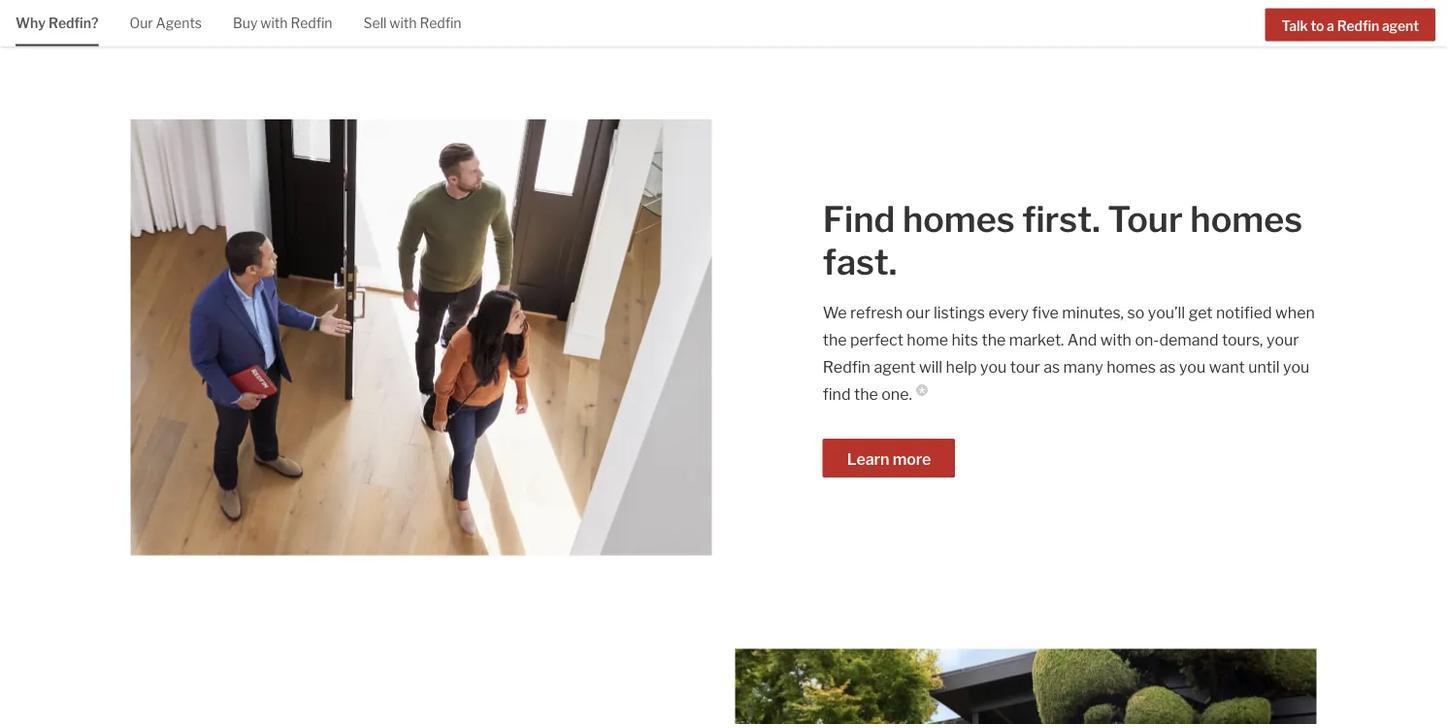 Task type: locate. For each thing, give the bounding box(es) containing it.
agent
[[1383, 17, 1420, 34], [874, 358, 916, 377]]

2 as from the left
[[1160, 358, 1176, 377]]

you down your
[[1284, 358, 1310, 377]]

1 you from the left
[[981, 358, 1007, 377]]

0 horizontal spatial agent
[[874, 358, 916, 377]]

agent inside "we refresh our listings every five minutes, so you'll get notified when the perfect home hits the market. and with on-demand tours, your redfin agent will help you tour as many homes as you want until you find the one."
[[874, 358, 916, 377]]

as down demand
[[1160, 358, 1176, 377]]

with for buy
[[261, 15, 288, 32]]

redfin inside "button"
[[1338, 17, 1380, 34]]

with
[[261, 15, 288, 32], [390, 15, 417, 32], [1101, 330, 1132, 349]]

our
[[130, 15, 153, 32]]

redfin right a
[[1338, 17, 1380, 34]]

with right 'sell'
[[390, 15, 417, 32]]

learn more button
[[823, 439, 956, 478]]

2 horizontal spatial you
[[1284, 358, 1310, 377]]

the down the we
[[823, 330, 847, 349]]

perfect
[[851, 330, 904, 349]]

redfin right 'sell'
[[420, 15, 462, 32]]

redfin up find
[[823, 358, 871, 377]]

you
[[981, 358, 1007, 377], [1180, 358, 1206, 377], [1284, 358, 1310, 377]]

every
[[989, 303, 1029, 322]]

as
[[1044, 358, 1061, 377], [1160, 358, 1176, 377]]

disclaimer image
[[917, 385, 928, 396]]

the right hits at the right of page
[[982, 330, 1006, 349]]

to
[[1311, 17, 1325, 34]]

3 you from the left
[[1284, 358, 1310, 377]]

many
[[1064, 358, 1104, 377]]

1 horizontal spatial agent
[[1383, 17, 1420, 34]]

as right tour
[[1044, 358, 1061, 377]]

redfin
[[291, 15, 333, 32], [420, 15, 462, 32], [1338, 17, 1380, 34], [823, 358, 871, 377]]

homes down on-
[[1107, 358, 1157, 377]]

minutes,
[[1063, 303, 1125, 322]]

redfin agent touring the inside of a home with customers image
[[131, 120, 712, 556]]

notified
[[1217, 303, 1273, 322]]

1 horizontal spatial as
[[1160, 358, 1176, 377]]

and
[[1068, 330, 1098, 349]]

with left on-
[[1101, 330, 1132, 349]]

1 horizontal spatial the
[[855, 385, 879, 404]]

first.
[[1023, 198, 1101, 241]]

1 as from the left
[[1044, 358, 1061, 377]]

1 horizontal spatial homes
[[1107, 358, 1157, 377]]

you'll
[[1149, 303, 1186, 322]]

learn
[[848, 450, 890, 469]]

1 vertical spatial agent
[[874, 358, 916, 377]]

want
[[1210, 358, 1246, 377]]

0 horizontal spatial as
[[1044, 358, 1061, 377]]

1 horizontal spatial with
[[390, 15, 417, 32]]

2 horizontal spatial with
[[1101, 330, 1132, 349]]

agent right a
[[1383, 17, 1420, 34]]

0 horizontal spatial with
[[261, 15, 288, 32]]

get
[[1189, 303, 1213, 322]]

redfin inside "we refresh our listings every five minutes, so you'll get notified when the perfect home hits the market. and with on-demand tours, your redfin agent will help you tour as many homes as you want until you find the one."
[[823, 358, 871, 377]]

agent up one.
[[874, 358, 916, 377]]

homes up listings on the right
[[903, 198, 1015, 241]]

agents
[[156, 15, 202, 32]]

with right buy in the left top of the page
[[261, 15, 288, 32]]

0 horizontal spatial homes
[[903, 198, 1015, 241]]

homes
[[903, 198, 1015, 241], [1191, 198, 1303, 241], [1107, 358, 1157, 377]]

market.
[[1010, 330, 1065, 349]]

with inside 'link'
[[390, 15, 417, 32]]

so
[[1128, 303, 1145, 322]]

one.
[[882, 385, 913, 404]]

buy
[[233, 15, 258, 32]]

hits
[[952, 330, 979, 349]]

talk to a redfin agent button
[[1266, 8, 1436, 41]]

buy with redfin
[[233, 15, 333, 32]]

0 vertical spatial agent
[[1383, 17, 1420, 34]]

you down demand
[[1180, 358, 1206, 377]]

with for sell
[[390, 15, 417, 32]]

you left tour
[[981, 358, 1007, 377]]

we refresh our listings every five minutes, so you'll get notified when the perfect home hits the market. and with on-demand tours, your redfin agent will help you tour as many homes as you want until you find the one.
[[823, 303, 1316, 404]]

0 horizontal spatial you
[[981, 358, 1007, 377]]

the
[[823, 330, 847, 349], [982, 330, 1006, 349], [855, 385, 879, 404]]

redfin?
[[49, 15, 99, 32]]

homes up notified
[[1191, 198, 1303, 241]]

the right find
[[855, 385, 879, 404]]

your
[[1267, 330, 1300, 349]]

1 horizontal spatial you
[[1180, 358, 1206, 377]]

why redfin? link
[[16, 0, 99, 44]]



Task type: vqa. For each thing, say whether or not it's contained in the screenshot.
bottommost are
no



Task type: describe. For each thing, give the bounding box(es) containing it.
talk
[[1282, 17, 1309, 34]]

tour
[[1011, 358, 1041, 377]]

tours,
[[1223, 330, 1264, 349]]

when
[[1276, 303, 1316, 322]]

why redfin?
[[16, 15, 99, 32]]

our agents link
[[130, 0, 202, 44]]

find
[[823, 385, 851, 404]]

tour
[[1108, 198, 1184, 241]]

homes inside "we refresh our listings every five minutes, so you'll get notified when the perfect home hits the market. and with on-demand tours, your redfin agent will help you tour as many homes as you want until you find the one."
[[1107, 358, 1157, 377]]

our
[[907, 303, 931, 322]]

a
[[1328, 17, 1335, 34]]

redfin inside 'link'
[[420, 15, 462, 32]]

sell
[[364, 15, 387, 32]]

sell with redfin
[[364, 15, 462, 32]]

find
[[823, 198, 896, 241]]

refresh
[[851, 303, 903, 322]]

more
[[893, 450, 931, 469]]

with inside "we refresh our listings every five minutes, so you'll get notified when the perfect home hits the market. and with on-demand tours, your redfin agent will help you tour as many homes as you want until you find the one."
[[1101, 330, 1132, 349]]

0 horizontal spatial the
[[823, 330, 847, 349]]

on-
[[1136, 330, 1160, 349]]

2 horizontal spatial homes
[[1191, 198, 1303, 241]]

until
[[1249, 358, 1281, 377]]

2 you from the left
[[1180, 358, 1206, 377]]

redfin left 'sell'
[[291, 15, 333, 32]]

demand
[[1160, 330, 1219, 349]]

help
[[946, 358, 978, 377]]

sell with redfin link
[[364, 0, 462, 44]]

will
[[920, 358, 943, 377]]

five
[[1033, 303, 1059, 322]]

buy with redfin link
[[233, 0, 333, 44]]

agent inside "button"
[[1383, 17, 1420, 34]]

learn more
[[848, 450, 931, 469]]

home
[[907, 330, 949, 349]]

talk to a redfin agent
[[1282, 17, 1420, 34]]

the exterior of a modern house with a large redfin yard sign image
[[736, 650, 1317, 724]]

our agents
[[130, 15, 202, 32]]

why
[[16, 15, 46, 32]]

find homes first. tour homes fast.
[[823, 198, 1303, 284]]

listings
[[934, 303, 986, 322]]

fast.
[[823, 241, 898, 284]]

2 horizontal spatial the
[[982, 330, 1006, 349]]

we
[[823, 303, 847, 322]]



